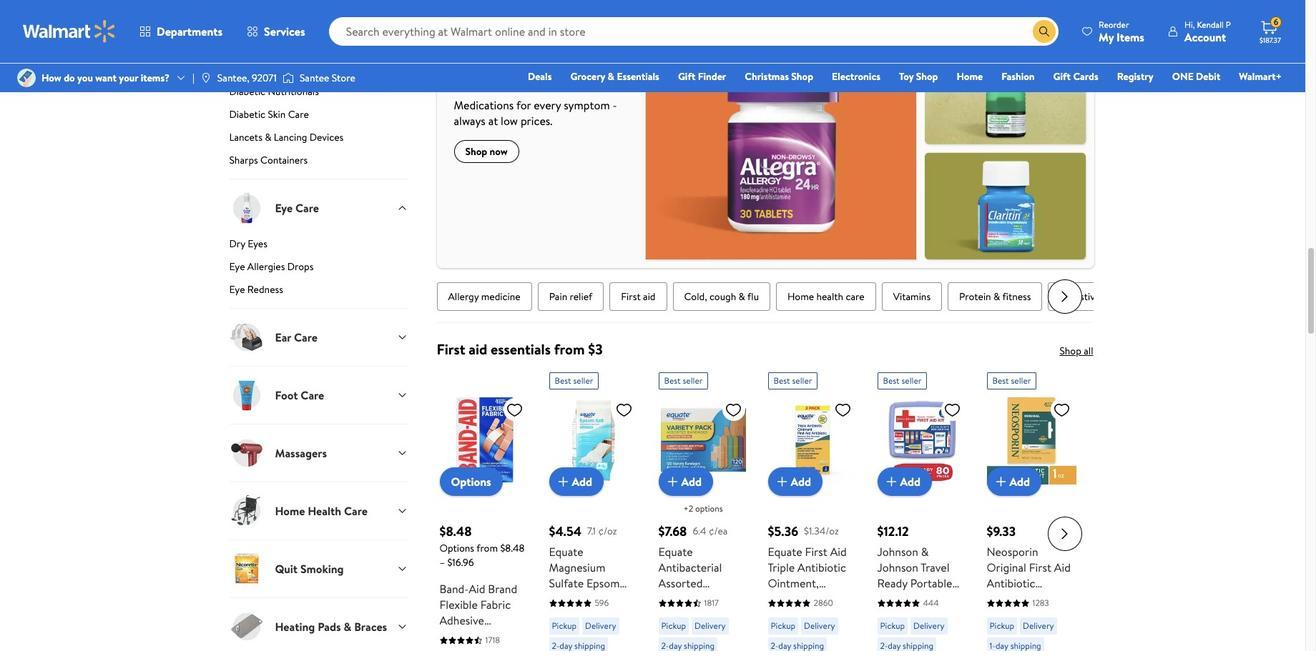 Task type: vqa. For each thing, say whether or not it's contained in the screenshot.
 icon for Santee, 92071
yes



Task type: describe. For each thing, give the bounding box(es) containing it.
grocery & essentials
[[570, 69, 659, 84]]

aid for first aid essentials from $3
[[469, 340, 487, 359]]

pickup for $5.36
[[771, 620, 795, 632]]

1 horizontal spatial from
[[554, 340, 585, 359]]

protein
[[959, 290, 991, 304]]

eye for eye redness
[[229, 283, 245, 297]]

0 horizontal spatial 2
[[768, 623, 774, 639]]

fabric
[[480, 597, 511, 613]]

first down allergy
[[437, 340, 465, 359]]

quit smoking
[[275, 562, 344, 577]]

socks
[[288, 62, 313, 76]]

home health care
[[275, 504, 368, 519]]

add button for $5.36
[[768, 468, 823, 496]]

vitamins link
[[882, 283, 942, 311]]

2 for from the top
[[516, 97, 531, 113]]

product group containing $12.12
[[877, 367, 967, 652]]

heating pads & braces
[[275, 619, 387, 635]]

equate first aid triple antibiotic ointment, infection protection, 2 oz, 2 pack image
[[768, 396, 857, 485]]

departments button
[[127, 14, 235, 49]]

quit smoking button
[[229, 540, 408, 598]]

add to favorites list, neosporin original first aid antibiotic bacitracin ointment, 1 oz image
[[1053, 401, 1070, 419]]

$5.36 $1.34/oz equate first aid triple antibiotic ointment, infection protection, 2 oz, 2 pack
[[768, 523, 849, 639]]

fashion
[[1001, 69, 1035, 84]]

product group containing $9.33
[[987, 367, 1076, 652]]

health for digestive
[[1103, 290, 1130, 304]]

& right socks
[[316, 62, 322, 76]]

options link
[[440, 468, 503, 496]]

100ct
[[489, 644, 519, 652]]

4 delivery from the left
[[913, 620, 944, 632]]

shop all
[[1060, 344, 1093, 358]]

4 best seller from the left
[[883, 375, 921, 387]]

gift cards link
[[1047, 69, 1105, 84]]

compression socks & shoes
[[229, 62, 350, 76]]

antibiotic inside $9.33 neosporin original first aid antibiotic bacitracin ointment, 1 oz
[[987, 576, 1035, 592]]

drops
[[287, 260, 313, 274]]

oz
[[1047, 607, 1058, 623]]

& left flu
[[739, 290, 745, 304]]

fitness
[[1002, 290, 1031, 304]]

nutritionals
[[268, 85, 319, 99]]

4lb
[[573, 592, 589, 607]]

0 vertical spatial $8.48
[[440, 523, 472, 541]]

first aid
[[621, 290, 656, 304]]

every
[[534, 97, 561, 113]]

add to favorites list, band-aid brand flexible fabric adhesive bandages, assorted, 100ct image
[[506, 401, 523, 419]]

compression socks & shoes link
[[229, 62, 408, 82]]

shop left now
[[465, 145, 487, 159]]

do
[[64, 71, 75, 85]]

add to favorites list, johnson & johnson travel ready portable emergency first aid kit, 80 pc image
[[944, 401, 961, 419]]

gift for gift cards
[[1053, 69, 1071, 84]]

¢/ea
[[709, 524, 728, 538]]

protein & fitness
[[959, 290, 1031, 304]]

equate for $4.54
[[549, 544, 583, 560]]

medicine
[[481, 290, 520, 304]]

4 pickup from the left
[[880, 620, 905, 632]]

dry eyes
[[229, 237, 267, 251]]

aid inside the "band-aid brand flexible fabric adhesive bandages, assorted, 100ct"
[[469, 582, 485, 597]]

pickup for $7.68
[[661, 620, 686, 632]]

5 add button from the left
[[987, 468, 1041, 496]]

monitors
[[294, 16, 333, 30]]

eye for eye care
[[275, 200, 293, 216]]

& inside 'link'
[[608, 69, 614, 84]]

massagers
[[275, 446, 327, 461]]

equate inside the $5.36 $1.34/oz equate first aid triple antibiotic ointment, infection protection, 2 oz, 2 pack
[[768, 544, 802, 560]]

band-aid brand flexible fabric adhesive bandages, assorted, 100ct image
[[440, 396, 529, 485]]

heating
[[275, 619, 315, 635]]

glucose for monitors
[[257, 16, 292, 30]]

services
[[264, 24, 305, 39]]

adhesive
[[440, 613, 484, 629]]

add to cart image for $9.33
[[992, 474, 1010, 491]]

6
[[1274, 16, 1278, 28]]

4 seller from the left
[[902, 375, 921, 387]]

add to favorites list, equate magnesium sulfate epsom salt, 4lb bag image
[[615, 401, 633, 419]]

grocery & essentials link
[[564, 69, 666, 84]]

santee, 92071
[[217, 71, 277, 85]]

sulfate
[[549, 576, 584, 592]]

4 best from the left
[[883, 375, 900, 387]]

equate for $7.68
[[658, 544, 693, 560]]

best for $5.36
[[774, 375, 790, 387]]

seller for $5.36
[[792, 375, 812, 387]]

& inside dropdown button
[[344, 619, 351, 635]]

6.4
[[693, 524, 706, 538]]

shop now link
[[454, 140, 519, 163]]

add to favorites list, equate antibacterial assorted bandages variety pack, 120 count image
[[725, 401, 742, 419]]

add to cart image
[[555, 474, 572, 491]]

best seller for $5.36
[[774, 375, 812, 387]]

best seller for $4.54
[[555, 375, 593, 387]]

care for ear
[[294, 330, 318, 346]]

gift finder
[[678, 69, 726, 84]]

blood glucose monitors
[[229, 16, 333, 30]]

+2 options
[[683, 503, 723, 515]]

-
[[613, 97, 617, 113]]

$8.48 options from $8.48 – $16.96
[[440, 523, 525, 570]]

toy
[[899, 69, 914, 84]]

5 best from the left
[[992, 375, 1009, 387]]

best seller for $7.68
[[664, 375, 703, 387]]

care for foot
[[301, 388, 324, 403]]

¢/oz
[[598, 524, 617, 538]]

one debit
[[1172, 69, 1220, 84]]

ready
[[877, 576, 908, 592]]

6 $187.37
[[1260, 16, 1281, 45]]

$7.68
[[658, 523, 687, 541]]

& right lancets
[[265, 130, 271, 145]]

sharps containers
[[229, 153, 308, 168]]

one
[[1172, 69, 1194, 84]]

eye allergies drops link
[[229, 260, 408, 280]]

bacitracin
[[987, 592, 1036, 607]]

80
[[916, 607, 929, 623]]

home for home health care
[[787, 290, 814, 304]]

lancets & lancing devices
[[229, 130, 344, 145]]

1
[[1040, 607, 1044, 623]]

want
[[95, 71, 117, 85]]

next slide for navpills list image
[[1047, 280, 1082, 314]]

1 horizontal spatial 2
[[826, 607, 832, 623]]

ointment, for $9.33
[[987, 607, 1038, 623]]

add for $7.68
[[681, 474, 702, 490]]

& left the fitness
[[993, 290, 1000, 304]]

from inside '$8.48 options from $8.48 – $16.96'
[[476, 542, 498, 556]]

aid inside $9.33 neosporin original first aid antibiotic bacitracin ointment, 1 oz
[[1054, 560, 1071, 576]]

1 for from the top
[[516, 47, 539, 72]]

ear
[[275, 330, 291, 346]]

5 best seller from the left
[[992, 375, 1031, 387]]

blood for blood glucose monitors
[[229, 16, 254, 30]]

items?
[[141, 71, 170, 85]]

first inside the $5.36 $1.34/oz equate first aid triple antibiotic ointment, infection protection, 2 oz, 2 pack
[[805, 544, 827, 560]]

$3
[[588, 340, 603, 359]]

lancets
[[229, 130, 262, 145]]

gift finder link
[[672, 69, 733, 84]]

4 add from the left
[[900, 474, 921, 490]]

walmart+ link
[[1233, 69, 1288, 84]]

diabetic for diabetic nutritionals
[[229, 85, 265, 99]]

kendall
[[1197, 18, 1224, 30]]

care for eye
[[295, 200, 319, 216]]

eyes
[[248, 237, 267, 251]]

redness
[[247, 283, 283, 297]]

allergies
[[247, 260, 285, 274]]

eye redness
[[229, 283, 283, 297]]

first inside $9.33 neosporin original first aid antibiotic bacitracin ointment, 1 oz
[[1029, 560, 1051, 576]]

home health care
[[787, 290, 864, 304]]

add button for $4.54
[[549, 468, 604, 496]]

product group containing $8.48
[[440, 367, 529, 652]]

1817
[[704, 597, 719, 609]]

quit
[[275, 562, 298, 577]]

allergy medicine
[[448, 290, 520, 304]]

120
[[687, 607, 704, 623]]

next slide for product carousel list image
[[1047, 517, 1082, 551]]

|
[[192, 71, 194, 85]]

eye allergies drops
[[229, 260, 313, 274]]

add for $4.54
[[572, 474, 592, 490]]

shoes
[[325, 62, 350, 76]]



Task type: locate. For each thing, give the bounding box(es) containing it.
home for home health care
[[275, 504, 305, 519]]

home inside 'link'
[[787, 290, 814, 304]]

1 delivery from the left
[[585, 620, 616, 632]]

emergency
[[877, 592, 933, 607]]

johnson up emergency
[[877, 560, 918, 576]]

3 pickup from the left
[[771, 620, 795, 632]]

departments
[[157, 24, 223, 39]]

add to cart image up $9.33
[[992, 474, 1010, 491]]

product group containing $7.68
[[658, 367, 748, 652]]

care
[[846, 290, 864, 304]]

ointment, for $5.36
[[768, 576, 819, 592]]

assorted
[[658, 576, 703, 592]]

delivery
[[585, 620, 616, 632], [695, 620, 726, 632], [804, 620, 835, 632], [913, 620, 944, 632], [1023, 620, 1054, 632]]

seller up equate first aid triple antibiotic ointment, infection protection, 2 oz, 2 pack 'image'
[[792, 375, 812, 387]]

0 horizontal spatial gift
[[678, 69, 695, 84]]

aid inside $12.12 johnson & johnson travel ready portable emergency first aid kit, 80 pc
[[877, 607, 894, 623]]

1 equate from the left
[[549, 544, 583, 560]]

oz,
[[835, 607, 849, 623]]

add to cart image up $7.68
[[664, 474, 681, 491]]

2 horizontal spatial home
[[957, 69, 983, 84]]

equate down $5.36
[[768, 544, 802, 560]]

add button for $7.68
[[658, 468, 713, 496]]

1 horizontal spatial $8.48
[[500, 542, 525, 556]]

0 horizontal spatial $8.48
[[440, 523, 472, 541]]

add to cart image for $5.36
[[774, 474, 791, 491]]

1 vertical spatial home
[[787, 290, 814, 304]]

from
[[554, 340, 585, 359], [476, 542, 498, 556]]

add to cart image up the $12.12
[[883, 474, 900, 491]]

magnesium
[[549, 560, 605, 576]]

2 left the oz,
[[826, 607, 832, 623]]

seller for $4.54
[[573, 375, 593, 387]]

add button up $9.33
[[987, 468, 1041, 496]]

aid down $1.34/oz
[[830, 544, 847, 560]]

care up dry eyes link
[[295, 200, 319, 216]]

all
[[1084, 344, 1093, 358]]

0 horizontal spatial health
[[816, 290, 843, 304]]

product group containing $5.36
[[768, 367, 857, 652]]

best up johnson & johnson travel ready portable emergency first aid kit, 80 pc image
[[883, 375, 900, 387]]

aid down next slide for product carousel list icon
[[1054, 560, 1071, 576]]

equate inside $4.54 7.1 ¢/oz equate magnesium sulfate epsom salt, 4lb bag
[[549, 544, 583, 560]]

shop all link
[[1060, 344, 1093, 358]]

1 vertical spatial options
[[440, 542, 474, 556]]

santee store
[[300, 71, 355, 85]]

christmas
[[745, 69, 789, 84]]

diabetic for diabetic skin care
[[229, 108, 265, 122]]

2 diabetic from the top
[[229, 108, 265, 122]]

2 left 'pack'
[[768, 623, 774, 639]]

first
[[621, 290, 641, 304], [437, 340, 465, 359], [805, 544, 827, 560], [1029, 560, 1051, 576], [936, 592, 958, 607]]

from right $16.96
[[476, 542, 498, 556]]

0 horizontal spatial antibiotic
[[798, 560, 846, 576]]

1 horizontal spatial equate
[[658, 544, 693, 560]]

1 add to cart image from the left
[[664, 474, 681, 491]]

blood left services
[[229, 16, 254, 30]]

0 vertical spatial options
[[451, 474, 491, 490]]

epsom
[[586, 576, 620, 592]]

debit
[[1196, 69, 1220, 84]]

aid for first aid
[[643, 290, 656, 304]]

first right relief on the left top of page
[[621, 290, 641, 304]]

options up band-
[[440, 542, 474, 556]]

variety
[[708, 592, 743, 607]]

allergy
[[448, 290, 479, 304]]

$5.36
[[768, 523, 798, 541]]

2 health from the left
[[1103, 290, 1130, 304]]

blood glucose monitors link
[[229, 16, 408, 36]]

best seller up "equate antibacterial assorted bandages variety pack, 120 count" image on the bottom right
[[664, 375, 703, 387]]

1 add from the left
[[572, 474, 592, 490]]

add button up $5.36
[[768, 468, 823, 496]]

6 product group from the left
[[987, 367, 1076, 652]]

 image
[[17, 69, 36, 87], [282, 71, 294, 85]]

dry
[[229, 237, 245, 251]]

antibiotic down neosporin
[[987, 576, 1035, 592]]

blood glucose test strips link
[[229, 39, 408, 59]]

original
[[987, 560, 1026, 576]]

first inside $12.12 johnson & johnson travel ready portable emergency first aid kit, 80 pc
[[936, 592, 958, 607]]

3 seller from the left
[[792, 375, 812, 387]]

4 add button from the left
[[877, 468, 932, 496]]

add to cart image for $12.12
[[883, 474, 900, 491]]

best up equate first aid triple antibiotic ointment, infection protection, 2 oz, 2 pack 'image'
[[774, 375, 790, 387]]

0 vertical spatial from
[[554, 340, 585, 359]]

diabetic down compression
[[229, 85, 265, 99]]

pain relief link
[[538, 283, 604, 311]]

health for home
[[816, 290, 843, 304]]

0 horizontal spatial ointment,
[[768, 576, 819, 592]]

diabetic up lancets
[[229, 108, 265, 122]]

gift inside 'link'
[[1053, 69, 1071, 84]]

1718
[[485, 634, 500, 647]]

eye for eye allergies drops
[[229, 260, 245, 274]]

pack
[[777, 623, 800, 639]]

eye inside "link"
[[229, 260, 245, 274]]

aid left kit, on the bottom right
[[877, 607, 894, 623]]

seller for $7.68
[[683, 375, 703, 387]]

0 vertical spatial blood
[[229, 16, 254, 30]]

1 product group from the left
[[440, 367, 529, 652]]

pickup left 120
[[661, 620, 686, 632]]

best seller up equate first aid triple antibiotic ointment, infection protection, 2 oz, 2 pack 'image'
[[774, 375, 812, 387]]

2 seller from the left
[[683, 375, 703, 387]]

+2
[[683, 503, 693, 515]]

cold, cough & flu link
[[673, 283, 770, 311]]

1 horizontal spatial health
[[1103, 290, 1130, 304]]

infection
[[768, 592, 812, 607]]

ointment, inside $9.33 neosporin original first aid antibiotic bacitracin ointment, 1 oz
[[987, 607, 1038, 623]]

antibiotic up 2860
[[798, 560, 846, 576]]

delivery down 1283 on the bottom of the page
[[1023, 620, 1054, 632]]

health inside 'link'
[[816, 290, 843, 304]]

2 product group from the left
[[549, 367, 638, 652]]

lancets & lancing devices link
[[229, 130, 408, 150]]

0 vertical spatial diabetic
[[229, 85, 265, 99]]

best seller up neosporin original first aid antibiotic bacitracin ointment, 1 oz image
[[992, 375, 1031, 387]]

add
[[572, 474, 592, 490], [681, 474, 702, 490], [791, 474, 811, 490], [900, 474, 921, 490], [1010, 474, 1030, 490]]

my
[[1099, 29, 1114, 45]]

1 vertical spatial blood
[[229, 39, 254, 53]]

band-
[[440, 582, 469, 597]]

2 horizontal spatial equate
[[768, 544, 802, 560]]

relief
[[570, 290, 592, 304]]

0 horizontal spatial equate
[[549, 544, 583, 560]]

2 add from the left
[[681, 474, 702, 490]]

2 johnson from the top
[[877, 560, 918, 576]]

3 delivery from the left
[[804, 620, 835, 632]]

1 health from the left
[[816, 290, 843, 304]]

$9.33
[[987, 523, 1016, 541]]

$4.54 7.1 ¢/oz equate magnesium sulfate epsom salt, 4lb bag
[[549, 523, 620, 607]]

prices.
[[521, 113, 552, 129]]

0 horizontal spatial aid
[[469, 340, 487, 359]]

health right digestive
[[1103, 290, 1130, 304]]

3 add button from the left
[[768, 468, 823, 496]]

5 product group from the left
[[877, 367, 967, 652]]

eye inside dropdown button
[[275, 200, 293, 216]]

2
[[826, 607, 832, 623], [768, 623, 774, 639]]

seller up johnson & johnson travel ready portable emergency first aid kit, 80 pc image
[[902, 375, 921, 387]]

1 blood from the top
[[229, 16, 254, 30]]

0 horizontal spatial  image
[[17, 69, 36, 87]]

2 gift from the left
[[1053, 69, 1071, 84]]

1 horizontal spatial aid
[[643, 290, 656, 304]]

add to cart image up $5.36
[[774, 474, 791, 491]]

 image for how do you want your items?
[[17, 69, 36, 87]]

first aid link
[[610, 283, 667, 311]]

best down first aid essentials from $3 at the left bottom of page
[[555, 375, 571, 387]]

4 add to cart image from the left
[[992, 474, 1010, 491]]

health
[[308, 504, 341, 519]]

delivery for $4.54
[[585, 620, 616, 632]]

1 best from the left
[[555, 375, 571, 387]]

& right grocery
[[608, 69, 614, 84]]

deals link
[[521, 69, 558, 84]]

1 vertical spatial aid
[[469, 340, 487, 359]]

eye left redness
[[229, 283, 245, 297]]

pickup down emergency
[[880, 620, 905, 632]]

best seller down "$3"
[[555, 375, 593, 387]]

best seller up johnson & johnson travel ready portable emergency first aid kit, 80 pc image
[[883, 375, 921, 387]]

eye down dry
[[229, 260, 245, 274]]

johnson & johnson travel ready portable emergency first aid kit, 80 pc image
[[877, 396, 967, 485]]

1 horizontal spatial  image
[[282, 71, 294, 85]]

medications
[[454, 97, 514, 113]]

home health care button
[[229, 482, 408, 540]]

from left "$3"
[[554, 340, 585, 359]]

essentials
[[491, 340, 551, 359]]

care
[[288, 108, 309, 122], [295, 200, 319, 216], [294, 330, 318, 346], [301, 388, 324, 403], [344, 504, 368, 519]]

care right "ear" at the left bottom of page
[[294, 330, 318, 346]]

count
[[707, 607, 738, 623]]

1 gift from the left
[[678, 69, 695, 84]]

0 vertical spatial ointment,
[[768, 576, 819, 592]]

2 add to cart image from the left
[[774, 474, 791, 491]]

essentials
[[617, 69, 659, 84]]

0 vertical spatial for
[[516, 47, 539, 72]]

 image left how at the left
[[17, 69, 36, 87]]

2 add button from the left
[[658, 468, 713, 496]]

blood for blood glucose test strips
[[229, 39, 254, 53]]

product group containing $4.54
[[549, 367, 638, 652]]

pickup down infection in the bottom right of the page
[[771, 620, 795, 632]]

home
[[957, 69, 983, 84], [787, 290, 814, 304], [275, 504, 305, 519]]

5 seller from the left
[[1011, 375, 1031, 387]]

seller up "equate antibacterial assorted bandages variety pack, 120 count" image on the bottom right
[[683, 375, 703, 387]]

blood up compression
[[229, 39, 254, 53]]

add button
[[549, 468, 604, 496], [658, 468, 713, 496], [768, 468, 823, 496], [877, 468, 932, 496], [987, 468, 1041, 496]]

compression
[[229, 62, 286, 76]]

care right skin
[[288, 108, 309, 122]]

eye care
[[275, 200, 319, 216]]

at
[[488, 113, 498, 129]]

seller down "$3"
[[573, 375, 593, 387]]

1 add button from the left
[[549, 468, 604, 496]]

foot
[[275, 388, 298, 403]]

equate down $4.54
[[549, 544, 583, 560]]

best up "equate antibacterial assorted bandages variety pack, 120 count" image on the bottom right
[[664, 375, 681, 387]]

delivery down 444
[[913, 620, 944, 632]]

shop right "christmas"
[[791, 69, 813, 84]]

first down $1.34/oz
[[805, 544, 827, 560]]

care right foot
[[301, 388, 324, 403]]

2 best seller from the left
[[664, 375, 703, 387]]

add button up the +2
[[658, 468, 713, 496]]

eye
[[275, 200, 293, 216], [229, 260, 245, 274], [229, 283, 245, 297]]

2 pickup from the left
[[661, 620, 686, 632]]

seller up neosporin original first aid antibiotic bacitracin ointment, 1 oz image
[[1011, 375, 1031, 387]]

3 best seller from the left
[[774, 375, 812, 387]]

first right 80
[[936, 592, 958, 607]]

glucose for test
[[257, 39, 292, 53]]

equate inside $7.68 6.4 ¢/ea equate antibacterial assorted bandages variety pack, 120 count
[[658, 544, 693, 560]]

$8.48 up brand
[[500, 542, 525, 556]]

search icon image
[[1039, 26, 1050, 37]]

band-aid brand flexible fabric adhesive bandages, assorted, 100ct
[[440, 582, 519, 652]]

1 vertical spatial eye
[[229, 260, 245, 274]]

1 glucose from the top
[[257, 16, 292, 30]]

 image
[[200, 72, 212, 84]]

best for $7.68
[[664, 375, 681, 387]]

$12.12
[[877, 523, 909, 541]]

0 vertical spatial eye
[[275, 200, 293, 216]]

1 vertical spatial from
[[476, 542, 498, 556]]

aid
[[830, 544, 847, 560], [1054, 560, 1071, 576], [469, 582, 485, 597], [877, 607, 894, 623]]

home right flu
[[787, 290, 814, 304]]

best seller
[[555, 375, 593, 387], [664, 375, 703, 387], [774, 375, 812, 387], [883, 375, 921, 387], [992, 375, 1031, 387]]

best up neosporin original first aid antibiotic bacitracin ointment, 1 oz image
[[992, 375, 1009, 387]]

cold,
[[684, 290, 707, 304]]

glucose up the blood glucose test strips
[[257, 16, 292, 30]]

aid inside the $5.36 $1.34/oz equate first aid triple antibiotic ointment, infection protection, 2 oz, 2 pack
[[830, 544, 847, 560]]

home for home
[[957, 69, 983, 84]]

add to cart image for $7.68
[[664, 474, 681, 491]]

containers
[[260, 153, 308, 168]]

add to favorites list, equate first aid triple antibiotic ointment, infection protection, 2 oz, 2 pack image
[[834, 401, 851, 419]]

1 horizontal spatial ointment,
[[987, 607, 1038, 623]]

5 add from the left
[[1010, 474, 1030, 490]]

0 vertical spatial aid
[[643, 290, 656, 304]]

& right pads
[[344, 619, 351, 635]]

0 vertical spatial home
[[957, 69, 983, 84]]

pickup for $4.54
[[552, 620, 577, 632]]

add to cart image
[[664, 474, 681, 491], [774, 474, 791, 491], [883, 474, 900, 491], [992, 474, 1010, 491]]

protection,
[[768, 607, 823, 623]]

equate down $7.68
[[658, 544, 693, 560]]

$7.68 6.4 ¢/ea equate antibacterial assorted bandages variety pack, 120 count
[[658, 523, 743, 623]]

2 best from the left
[[664, 375, 681, 387]]

5 delivery from the left
[[1023, 620, 1054, 632]]

first right original
[[1029, 560, 1051, 576]]

home left 'health'
[[275, 504, 305, 519]]

1 johnson from the top
[[877, 544, 918, 560]]

& up portable on the right of the page
[[921, 544, 929, 560]]

4 product group from the left
[[768, 367, 857, 652]]

0 horizontal spatial from
[[476, 542, 498, 556]]

best for $4.54
[[555, 375, 571, 387]]

add up 7.1
[[572, 474, 592, 490]]

1 horizontal spatial gift
[[1053, 69, 1071, 84]]

1 seller from the left
[[573, 375, 593, 387]]

care right 'health'
[[344, 504, 368, 519]]

1 vertical spatial for
[[516, 97, 531, 113]]

Search search field
[[329, 17, 1059, 46]]

items
[[1117, 29, 1144, 45]]

options
[[451, 474, 491, 490], [440, 542, 474, 556]]

antibiotic inside the $5.36 $1.34/oz equate first aid triple antibiotic ointment, infection protection, 2 oz, 2 pack
[[798, 560, 846, 576]]

3 add to cart image from the left
[[883, 474, 900, 491]]

fashion link
[[995, 69, 1041, 84]]

3 best from the left
[[774, 375, 790, 387]]

digestive health link
[[1048, 283, 1141, 311]]

2 vertical spatial home
[[275, 504, 305, 519]]

reorder
[[1099, 18, 1129, 30]]

2 blood from the top
[[229, 39, 254, 53]]

pads
[[318, 619, 341, 635]]

dry eyes link
[[229, 237, 408, 257]]

 image for santee store
[[282, 71, 294, 85]]

options inside '$8.48 options from $8.48 – $16.96'
[[440, 542, 474, 556]]

1 vertical spatial glucose
[[257, 39, 292, 53]]

salt,
[[549, 592, 570, 607]]

eye down containers
[[275, 200, 293, 216]]

santee
[[300, 71, 329, 85]]

delivery down 1817
[[695, 620, 726, 632]]

1 vertical spatial ointment,
[[987, 607, 1038, 623]]

product group
[[440, 367, 529, 652], [549, 367, 638, 652], [658, 367, 748, 652], [768, 367, 857, 652], [877, 367, 967, 652], [987, 367, 1076, 652]]

delivery for $7.68
[[695, 620, 726, 632]]

diabetic skin care link
[[229, 108, 408, 128]]

aid left brand
[[469, 582, 485, 597]]

allergy
[[543, 47, 593, 72]]

heating pads & braces button
[[229, 598, 408, 652]]

aid left cold,
[[643, 290, 656, 304]]

add for $5.36
[[791, 474, 811, 490]]

allergy medicine link
[[437, 283, 532, 311]]

aid left essentials
[[469, 340, 487, 359]]

braces
[[354, 619, 387, 635]]

 image right 92071
[[282, 71, 294, 85]]

equate antibacterial assorted bandages variety pack, 120 count image
[[658, 396, 748, 485]]

1 vertical spatial $8.48
[[500, 542, 525, 556]]

home inside dropdown button
[[275, 504, 305, 519]]

ointment, up protection,
[[768, 576, 819, 592]]

1 horizontal spatial antibiotic
[[987, 576, 1035, 592]]

health left the care
[[816, 290, 843, 304]]

pickup down bacitracin
[[990, 620, 1014, 632]]

Walmart Site-Wide search field
[[329, 17, 1059, 46]]

$8.48 up $16.96
[[440, 523, 472, 541]]

cards
[[1073, 69, 1098, 84]]

equate magnesium sulfate epsom salt, 4lb bag image
[[549, 396, 638, 485]]

3 product group from the left
[[658, 367, 748, 652]]

antibacterial
[[658, 560, 722, 576]]

neosporin original first aid antibiotic bacitracin ointment, 1 oz image
[[987, 396, 1076, 485]]

gift for gift finder
[[678, 69, 695, 84]]

1 best seller from the left
[[555, 375, 593, 387]]

shop left all
[[1060, 344, 1081, 358]]

add up $9.33
[[1010, 474, 1030, 490]]

2 vertical spatial eye
[[229, 283, 245, 297]]

add up the $12.12
[[900, 474, 921, 490]]

add up $5.36
[[791, 474, 811, 490]]

7.1
[[587, 524, 596, 538]]

pickup down the salt,
[[552, 620, 577, 632]]

for left every
[[516, 97, 531, 113]]

add button up the $12.12
[[877, 468, 932, 496]]

walmart image
[[23, 20, 116, 43]]

1 pickup from the left
[[552, 620, 577, 632]]

diabetic skin care
[[229, 108, 309, 122]]

options up '$8.48 options from $8.48 – $16.96'
[[451, 474, 491, 490]]

0 vertical spatial glucose
[[257, 16, 292, 30]]

3 add from the left
[[791, 474, 811, 490]]

0 horizontal spatial home
[[275, 504, 305, 519]]

delivery down 596
[[585, 620, 616, 632]]

&
[[316, 62, 322, 76], [608, 69, 614, 84], [265, 130, 271, 145], [739, 290, 745, 304], [993, 290, 1000, 304], [921, 544, 929, 560], [344, 619, 351, 635]]

add up the +2
[[681, 474, 702, 490]]

3 equate from the left
[[768, 544, 802, 560]]

digestive
[[1060, 290, 1100, 304]]

delivery down 2860
[[804, 620, 835, 632]]

delivery for $5.36
[[804, 620, 835, 632]]

johnson down the $12.12
[[877, 544, 918, 560]]

pain
[[549, 290, 567, 304]]

1 diabetic from the top
[[229, 85, 265, 99]]

1 vertical spatial diabetic
[[229, 108, 265, 122]]

2 glucose from the top
[[257, 39, 292, 53]]

1 horizontal spatial home
[[787, 290, 814, 304]]

gift left finder
[[678, 69, 695, 84]]

walmart+
[[1239, 69, 1282, 84]]

home left "fashion" link
[[957, 69, 983, 84]]

& inside $12.12 johnson & johnson travel ready portable emergency first aid kit, 80 pc
[[921, 544, 929, 560]]

2 equate from the left
[[658, 544, 693, 560]]

cough
[[709, 290, 736, 304]]

2 delivery from the left
[[695, 620, 726, 632]]

ointment, inside the $5.36 $1.34/oz equate first aid triple antibiotic ointment, infection protection, 2 oz, 2 pack
[[768, 576, 819, 592]]

shop right toy
[[916, 69, 938, 84]]

for left allergy on the top
[[516, 47, 539, 72]]

5 pickup from the left
[[990, 620, 1014, 632]]

glucose down blood glucose monitors
[[257, 39, 292, 53]]



